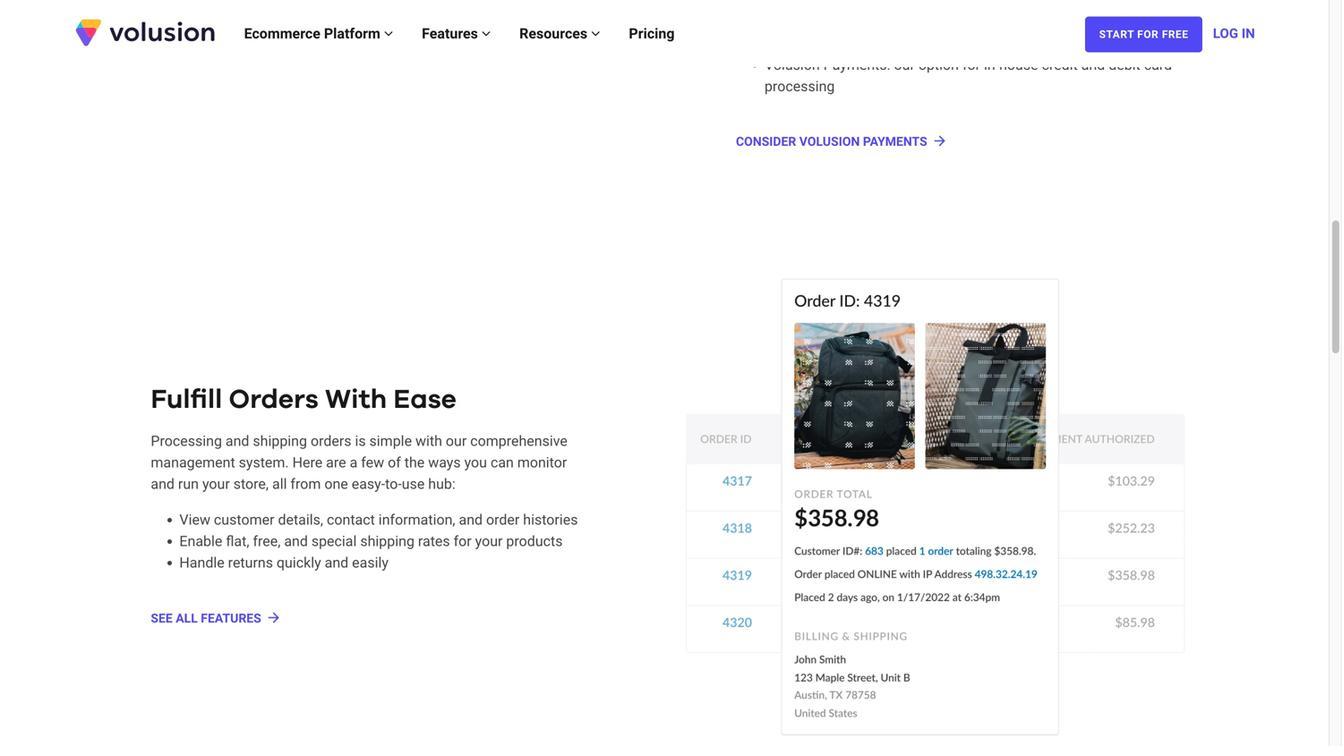 Task type: locate. For each thing, give the bounding box(es) containing it.
view
[[179, 512, 210, 529]]

all
[[272, 476, 287, 493]]

1 vertical spatial shipping
[[360, 534, 415, 551]]

3 angle down image from the left
[[591, 26, 600, 41]]

0 horizontal spatial angle down image
[[384, 26, 393, 41]]

order info image
[[686, 279, 1185, 737]]

easily
[[352, 555, 389, 572]]

use
[[402, 476, 425, 493]]

here
[[293, 455, 323, 472]]

0 vertical spatial shipping
[[253, 433, 307, 450]]

products
[[506, 534, 563, 551]]

1 horizontal spatial arrow_forward
[[932, 133, 948, 149]]

handle
[[179, 555, 225, 572]]

ecommerce platform
[[244, 25, 384, 42]]

are
[[326, 455, 346, 472]]

1 horizontal spatial our
[[894, 56, 915, 73]]

0 vertical spatial for
[[963, 56, 981, 73]]

1 vertical spatial our
[[446, 433, 467, 450]]

ecommerce
[[244, 25, 321, 42]]

start for free
[[1100, 28, 1189, 41]]

credit
[[1042, 56, 1078, 73]]

2 angle down image from the left
[[482, 26, 491, 41]]

arrow_forward right "features"
[[266, 610, 282, 627]]

pricing
[[629, 25, 675, 42]]

angle down image inside the features link
[[482, 26, 491, 41]]

and left order
[[459, 512, 483, 529]]

1 vertical spatial your
[[475, 534, 503, 551]]

with
[[325, 387, 387, 414]]

your inside view customer details, contact information, and order histories enable flat, free, and special shipping rates for your products handle returns quickly and easily
[[475, 534, 503, 551]]

simple
[[369, 433, 412, 450]]

your down order
[[475, 534, 503, 551]]

card right gift
[[1118, 13, 1146, 30]]

ease
[[394, 387, 457, 414]]

2 horizontal spatial angle down image
[[591, 26, 600, 41]]

1 horizontal spatial angle down image
[[482, 26, 491, 41]]

0 horizontal spatial our
[[446, 433, 467, 450]]

and
[[1082, 56, 1106, 73], [226, 433, 249, 450], [151, 476, 175, 493], [459, 512, 483, 529], [284, 534, 308, 551], [325, 555, 349, 572]]

in-
[[984, 56, 1000, 73]]

ecommerce platform link
[[230, 7, 408, 60]]

angle down image right platform
[[384, 26, 393, 41]]

0 vertical spatial our
[[894, 56, 915, 73]]

options
[[824, 35, 872, 52]]

consider
[[736, 134, 797, 149]]

for left in-
[[963, 56, 981, 73]]

payments:
[[824, 56, 891, 73]]

order
[[486, 512, 520, 529]]

the ability to accept wallet, installment payment, or gift card payment options volusion payments: our option for in-house credit and debit card processing
[[765, 13, 1173, 95]]

and up quickly
[[284, 534, 308, 551]]

our up ways
[[446, 433, 467, 450]]

and left debit
[[1082, 56, 1106, 73]]

is
[[355, 433, 366, 450]]

your
[[202, 476, 230, 493], [475, 534, 503, 551]]

0 horizontal spatial shipping
[[253, 433, 307, 450]]

1 horizontal spatial for
[[963, 56, 981, 73]]

orders
[[229, 387, 319, 414]]

0 vertical spatial your
[[202, 476, 230, 493]]

0 horizontal spatial for
[[454, 534, 472, 551]]

volusion
[[765, 56, 820, 73]]

returns
[[228, 555, 273, 572]]

shipping
[[253, 433, 307, 450], [360, 534, 415, 551]]

our
[[894, 56, 915, 73], [446, 433, 467, 450]]

card down for
[[1144, 56, 1173, 73]]

1 vertical spatial for
[[454, 534, 472, 551]]

for
[[963, 56, 981, 73], [454, 534, 472, 551]]

your right run
[[202, 476, 230, 493]]

with
[[416, 433, 442, 450]]

resources
[[520, 25, 591, 42]]

start
[[1100, 28, 1135, 41]]

gift
[[1093, 13, 1115, 30]]

1 vertical spatial arrow_forward
[[266, 610, 282, 627]]

resources link
[[505, 7, 615, 60]]

arrow_forward right payments
[[932, 133, 948, 149]]

details,
[[278, 512, 323, 529]]

rates
[[418, 534, 450, 551]]

option
[[919, 56, 959, 73]]

arrow_forward for see all features arrow_forward
[[266, 610, 282, 627]]

card
[[1118, 13, 1146, 30], [1144, 56, 1173, 73]]

1 horizontal spatial shipping
[[360, 534, 415, 551]]

a
[[350, 455, 358, 472]]

0 horizontal spatial your
[[202, 476, 230, 493]]

wallet,
[[897, 13, 937, 30]]

1 angle down image from the left
[[384, 26, 393, 41]]

angle down image left resources
[[482, 26, 491, 41]]

1 horizontal spatial your
[[475, 534, 503, 551]]

processing
[[151, 433, 222, 450]]

angle down image for resources
[[591, 26, 600, 41]]

for right rates
[[454, 534, 472, 551]]

angle down image left pricing link
[[591, 26, 600, 41]]

shipping up "easily"
[[360, 534, 415, 551]]

log in
[[1213, 26, 1256, 41]]

see all features arrow_forward
[[151, 610, 282, 627]]

0 vertical spatial arrow_forward
[[932, 133, 948, 149]]

the
[[405, 455, 425, 472]]

enable
[[179, 534, 222, 551]]

0 horizontal spatial arrow_forward
[[266, 610, 282, 627]]

house
[[1000, 56, 1039, 73]]

free,
[[253, 534, 281, 551]]

0 vertical spatial card
[[1118, 13, 1146, 30]]

angle down image
[[384, 26, 393, 41], [482, 26, 491, 41], [591, 26, 600, 41]]

our left option
[[894, 56, 915, 73]]

management
[[151, 455, 235, 472]]

angle down image inside ecommerce platform "link"
[[384, 26, 393, 41]]

shipping up system. on the bottom
[[253, 433, 307, 450]]

angle down image inside 'resources' link
[[591, 26, 600, 41]]



Task type: vqa. For each thing, say whether or not it's contained in the screenshot.
bottommost guide
no



Task type: describe. For each thing, give the bounding box(es) containing it.
processing and shipping orders is simple with our comprehensive management system. here are a few of the ways you can monitor and run your store, all from one easy-to-use hub:
[[151, 433, 568, 493]]

log
[[1213, 26, 1239, 41]]

orders
[[311, 433, 352, 450]]

store,
[[234, 476, 269, 493]]

payments
[[863, 134, 928, 149]]

for inside the ability to accept wallet, installment payment, or gift card payment options volusion payments: our option for in-house credit and debit card processing
[[963, 56, 981, 73]]

system.
[[239, 455, 289, 472]]

angle down image for ecommerce platform
[[384, 26, 393, 41]]

the
[[765, 13, 789, 30]]

log in link
[[1213, 7, 1256, 60]]

volusion
[[800, 134, 860, 149]]

view customer details, contact information, and order histories enable flat, free, and special shipping rates for your products handle returns quickly and easily
[[179, 512, 578, 572]]

customer
[[214, 512, 274, 529]]

installment
[[941, 13, 1012, 30]]

arrow_forward for consider volusion payments arrow_forward
[[932, 133, 948, 149]]

features
[[201, 612, 261, 626]]

to
[[834, 13, 846, 30]]

few
[[361, 455, 384, 472]]

angle down image for features
[[482, 26, 491, 41]]

features link
[[408, 7, 505, 60]]

consider volusion payments arrow_forward
[[736, 133, 948, 149]]

can
[[491, 455, 514, 472]]

for inside view customer details, contact information, and order histories enable flat, free, and special shipping rates for your products handle returns quickly and easily
[[454, 534, 472, 551]]

or
[[1077, 13, 1090, 30]]

flat,
[[226, 534, 249, 551]]

ways
[[428, 455, 461, 472]]

volusion logo image
[[74, 17, 217, 48]]

1 vertical spatial card
[[1144, 56, 1173, 73]]

see
[[151, 612, 173, 626]]

fulfill
[[151, 387, 222, 414]]

easy-
[[352, 476, 385, 493]]

features
[[422, 25, 482, 42]]

hub:
[[428, 476, 456, 493]]

shipping inside processing and shipping orders is simple with our comprehensive management system. here are a few of the ways you can monitor and run your store, all from one easy-to-use hub:
[[253, 433, 307, 450]]

and left run
[[151, 476, 175, 493]]

from
[[291, 476, 321, 493]]

processing
[[765, 78, 835, 95]]

free
[[1162, 28, 1189, 41]]

debit
[[1109, 56, 1141, 73]]

contact
[[327, 512, 375, 529]]

payment
[[765, 35, 820, 52]]

you
[[464, 455, 487, 472]]

of
[[388, 455, 401, 472]]

shipping inside view customer details, contact information, and order histories enable flat, free, and special shipping rates for your products handle returns quickly and easily
[[360, 534, 415, 551]]

platform
[[324, 25, 381, 42]]

our inside processing and shipping orders is simple with our comprehensive management system. here are a few of the ways you can monitor and run your store, all from one easy-to-use hub:
[[446, 433, 467, 450]]

accept
[[850, 13, 893, 30]]

ability
[[792, 13, 830, 30]]

monitor
[[518, 455, 567, 472]]

to-
[[385, 476, 402, 493]]

and down special at the left of page
[[325, 555, 349, 572]]

start for free link
[[1086, 17, 1203, 52]]

your inside processing and shipping orders is simple with our comprehensive management system. here are a few of the ways you can monitor and run your store, all from one easy-to-use hub:
[[202, 476, 230, 493]]

comprehensive
[[470, 433, 568, 450]]

in
[[1242, 26, 1256, 41]]

quickly
[[277, 555, 321, 572]]

run
[[178, 476, 199, 493]]

histories
[[523, 512, 578, 529]]

one
[[325, 476, 348, 493]]

payment,
[[1015, 13, 1073, 30]]

special
[[312, 534, 357, 551]]

information,
[[379, 512, 455, 529]]

pricing link
[[615, 7, 689, 60]]

and up system. on the bottom
[[226, 433, 249, 450]]

fulfill orders with ease
[[151, 387, 457, 414]]

all
[[176, 612, 198, 626]]

and inside the ability to accept wallet, installment payment, or gift card payment options volusion payments: our option for in-house credit and debit card processing
[[1082, 56, 1106, 73]]

our inside the ability to accept wallet, installment payment, or gift card payment options volusion payments: our option for in-house credit and debit card processing
[[894, 56, 915, 73]]

for
[[1138, 28, 1159, 41]]



